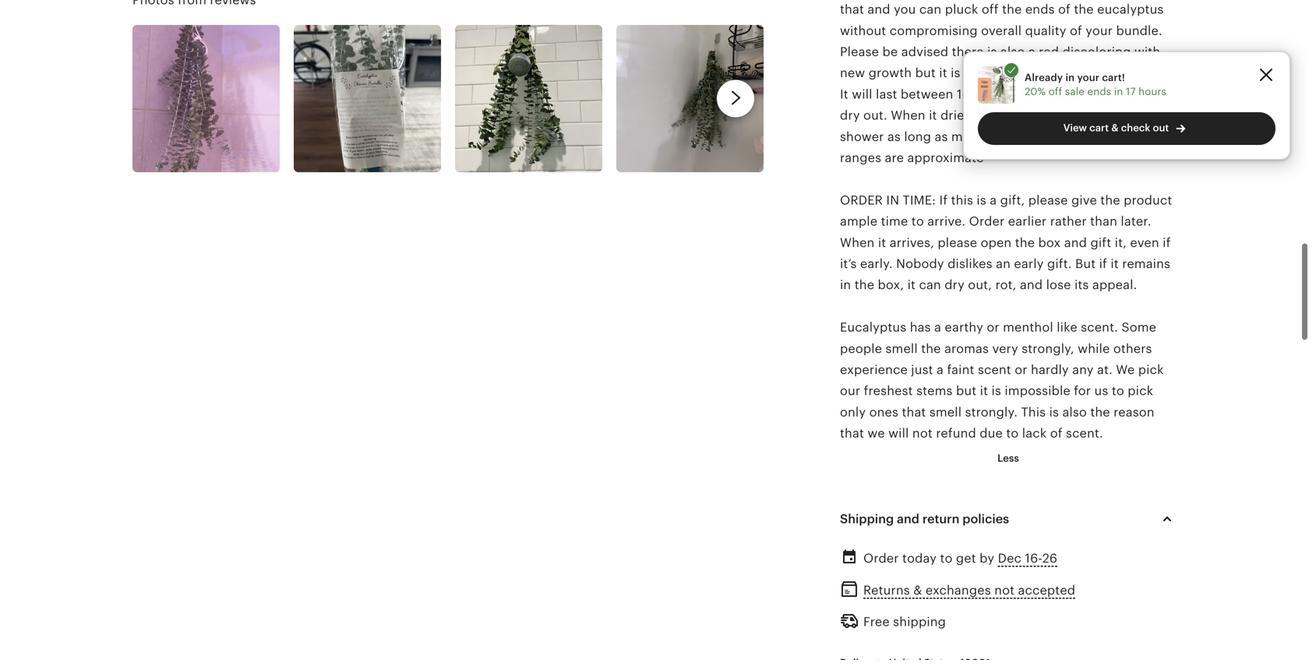 Task type: vqa. For each thing, say whether or not it's contained in the screenshot.
the Stella at top right
no



Task type: locate. For each thing, give the bounding box(es) containing it.
out
[[975, 108, 995, 122], [1153, 122, 1170, 134]]

0 horizontal spatial out
[[975, 108, 995, 122]]

exchanges
[[926, 584, 991, 598]]

the down earlier
[[1016, 236, 1035, 250]]

it
[[1096, 87, 1104, 101], [929, 108, 937, 122], [1082, 108, 1090, 122], [878, 236, 887, 250], [1111, 257, 1119, 271], [908, 278, 916, 292], [980, 384, 989, 398]]

lack
[[1023, 426, 1047, 440]]

keep
[[1049, 108, 1079, 122]]

when
[[891, 108, 926, 122], [840, 236, 875, 250]]

this
[[952, 193, 974, 207]]

in up 'it.'
[[1094, 108, 1105, 122]]

your down "starts" on the top of page
[[1108, 108, 1135, 122]]

the up just
[[922, 342, 941, 356]]

will inside it will last between 1-2 weeks fresh before it starts to dry out. when it dries out you can keep it in your shower as long as mold is not growing on it. *these ranges are approximate*
[[852, 87, 873, 101]]

will right we
[[889, 426, 909, 440]]

strongly.
[[965, 405, 1018, 419]]

&
[[1112, 122, 1119, 134], [914, 584, 923, 598]]

that down stems
[[902, 405, 926, 419]]

us
[[1095, 384, 1109, 398]]

cart!
[[1103, 72, 1126, 83]]

cart
[[1090, 122, 1109, 134]]

0 horizontal spatial can
[[919, 278, 942, 292]]

can down fresh
[[1024, 108, 1046, 122]]

1 vertical spatial order
[[864, 551, 899, 566]]

0 horizontal spatial dry
[[840, 108, 860, 122]]

early
[[1015, 257, 1044, 271]]

0 vertical spatial a
[[990, 193, 997, 207]]

gift,
[[1001, 193, 1025, 207]]

will inside eucalyptus has a earthy or menthol like scent. some people smell the aromas very strongly, while others experience just a faint scent or hardly any at. we pick our freshest stems but it is impossible for us to pick only ones that smell strongly. this is also the reason that we will not refund due to lack of scent.
[[889, 426, 909, 440]]

& right returns
[[914, 584, 923, 598]]

please down arrive. on the right of page
[[938, 236, 978, 250]]

ends
[[1088, 86, 1112, 97]]

please up rather
[[1029, 193, 1068, 207]]

1 vertical spatial or
[[1015, 363, 1028, 377]]

a left gift,
[[990, 193, 997, 207]]

impossible
[[1005, 384, 1071, 398]]

nobody
[[897, 257, 945, 271]]

1 vertical spatial smell
[[930, 405, 962, 419]]

its
[[1075, 278, 1089, 292]]

0 vertical spatial not
[[999, 130, 1020, 144]]

scent. down also
[[1066, 426, 1104, 440]]

1 vertical spatial and
[[1020, 278, 1043, 292]]

give
[[1072, 193, 1098, 207]]

and inside dropdown button
[[897, 512, 920, 526]]

and left return
[[897, 512, 920, 526]]

dry inside it will last between 1-2 weeks fresh before it starts to dry out. when it dries out you can keep it in your shower as long as mold is not growing on it. *these ranges are approximate*
[[840, 108, 860, 122]]

but
[[956, 384, 977, 398]]

0 horizontal spatial or
[[987, 320, 1000, 334]]

time:
[[903, 193, 936, 207]]

0 vertical spatial when
[[891, 108, 926, 122]]

0 vertical spatial can
[[1024, 108, 1046, 122]]

1 horizontal spatial will
[[889, 426, 909, 440]]

your inside already in your cart! 20% off sale ends in 17 hours
[[1078, 72, 1100, 83]]

order
[[970, 214, 1005, 228], [864, 551, 899, 566]]

in down it's
[[840, 278, 852, 292]]

1 horizontal spatial please
[[1029, 193, 1068, 207]]

experience
[[840, 363, 908, 377]]

while
[[1078, 342, 1110, 356]]

order up open
[[970, 214, 1005, 228]]

can down nobody at the top
[[919, 278, 942, 292]]

an
[[996, 257, 1011, 271]]

order up returns
[[864, 551, 899, 566]]

your up ends
[[1078, 72, 1100, 83]]

sale
[[1066, 86, 1085, 97]]

1 vertical spatial pick
[[1128, 384, 1154, 398]]

to right 17
[[1145, 87, 1157, 101]]

has
[[910, 320, 931, 334]]

& right the cart
[[1112, 122, 1119, 134]]

2 vertical spatial a
[[937, 363, 944, 377]]

not down 'dec'
[[995, 584, 1015, 598]]

remains
[[1123, 257, 1171, 271]]

as
[[888, 130, 901, 144], [935, 130, 948, 144]]

0 horizontal spatial and
[[897, 512, 920, 526]]

box
[[1039, 236, 1061, 250]]

out right check
[[1153, 122, 1170, 134]]

dry down it
[[840, 108, 860, 122]]

or up very
[[987, 320, 1000, 334]]

dry left out,
[[945, 278, 965, 292]]

order
[[840, 193, 883, 207]]

smell down 'has'
[[886, 342, 918, 356]]

0 horizontal spatial if
[[1100, 257, 1108, 271]]

1 horizontal spatial if
[[1163, 236, 1171, 250]]

out,
[[968, 278, 992, 292]]

gift.
[[1048, 257, 1072, 271]]

arrive.
[[928, 214, 966, 228]]

very
[[993, 342, 1019, 356]]

pick up reason on the right bottom
[[1128, 384, 1154, 398]]

it down cart! on the top
[[1096, 87, 1104, 101]]

that down only on the right bottom
[[840, 426, 864, 440]]

growing
[[1023, 130, 1073, 144]]

0 vertical spatial order
[[970, 214, 1005, 228]]

to inside it will last between 1-2 weeks fresh before it starts to dry out. when it dries out you can keep it in your shower as long as mold is not growing on it. *these ranges are approximate*
[[1145, 87, 1157, 101]]

0 horizontal spatial smell
[[886, 342, 918, 356]]

is inside 'order in time: if this is a gift, please give the product ample time to arrive. order earlier rather than later. when it arrives, please open the box and gift it, even if it's early. nobody dislikes an early gift. but if it remains in the box, it can dry out, rot, and lose its appeal.'
[[977, 193, 987, 207]]

strongly,
[[1022, 342, 1075, 356]]

scent. up while
[[1081, 320, 1119, 334]]

and
[[1065, 236, 1087, 250], [1020, 278, 1043, 292], [897, 512, 920, 526]]

0 horizontal spatial your
[[1078, 72, 1100, 83]]

please
[[1029, 193, 1068, 207], [938, 236, 978, 250]]

check
[[1122, 122, 1151, 134]]

1 vertical spatial when
[[840, 236, 875, 250]]

it right box,
[[908, 278, 916, 292]]

if right the even
[[1163, 236, 1171, 250]]

is left also
[[1050, 405, 1059, 419]]

are
[[885, 151, 904, 165]]

smell
[[886, 342, 918, 356], [930, 405, 962, 419]]

1 vertical spatial scent.
[[1066, 426, 1104, 440]]

and down rather
[[1065, 236, 1087, 250]]

will right it
[[852, 87, 873, 101]]

or down very
[[1015, 363, 1028, 377]]

2 horizontal spatial and
[[1065, 236, 1087, 250]]

not inside it will last between 1-2 weeks fresh before it starts to dry out. when it dries out you can keep it in your shower as long as mold is not growing on it. *these ranges are approximate*
[[999, 130, 1020, 144]]

1 horizontal spatial as
[[935, 130, 948, 144]]

0 vertical spatial your
[[1078, 72, 1100, 83]]

1 horizontal spatial order
[[970, 214, 1005, 228]]

rather
[[1051, 214, 1087, 228]]

order today to get by dec 16-26
[[864, 551, 1058, 566]]

2 vertical spatial not
[[995, 584, 1015, 598]]

if right but
[[1100, 257, 1108, 271]]

dry
[[840, 108, 860, 122], [945, 278, 965, 292]]

aromas
[[945, 342, 989, 356]]

1 vertical spatial your
[[1108, 108, 1135, 122]]

dec 16-26 button
[[998, 547, 1058, 570]]

time
[[881, 214, 908, 228]]

to down time: at the right top
[[912, 214, 924, 228]]

0 vertical spatial smell
[[886, 342, 918, 356]]

a right just
[[937, 363, 944, 377]]

1 vertical spatial dry
[[945, 278, 965, 292]]

when down ample in the top right of the page
[[840, 236, 875, 250]]

pick right we
[[1139, 363, 1164, 377]]

is down scent
[[992, 384, 1002, 398]]

your inside it will last between 1-2 weeks fresh before it starts to dry out. when it dries out you can keep it in your shower as long as mold is not growing on it. *these ranges are approximate*
[[1108, 108, 1135, 122]]

0 horizontal spatial as
[[888, 130, 901, 144]]

is right mold
[[986, 130, 996, 144]]

1 horizontal spatial your
[[1108, 108, 1135, 122]]

1 vertical spatial if
[[1100, 257, 1108, 271]]

when up "long"
[[891, 108, 926, 122]]

0 vertical spatial will
[[852, 87, 873, 101]]

out.
[[864, 108, 888, 122]]

and down early
[[1020, 278, 1043, 292]]

mold
[[952, 130, 983, 144]]

as up approximate*
[[935, 130, 948, 144]]

1 horizontal spatial that
[[902, 405, 926, 419]]

in inside it will last between 1-2 weeks fresh before it starts to dry out. when it dries out you can keep it in your shower as long as mold is not growing on it. *these ranges are approximate*
[[1094, 108, 1105, 122]]

it inside eucalyptus has a earthy or menthol like scent. some people smell the aromas very strongly, while others experience just a faint scent or hardly any at. we pick our freshest stems but it is impossible for us to pick only ones that smell strongly. this is also the reason that we will not refund due to lack of scent.
[[980, 384, 989, 398]]

0 vertical spatial dry
[[840, 108, 860, 122]]

today
[[903, 551, 937, 566]]

out down weeks
[[975, 108, 995, 122]]

1 vertical spatial not
[[913, 426, 933, 440]]

stems
[[917, 384, 953, 398]]

the down us
[[1091, 405, 1111, 419]]

0 vertical spatial and
[[1065, 236, 1087, 250]]

0 horizontal spatial when
[[840, 236, 875, 250]]

not left the "refund"
[[913, 426, 933, 440]]

0 vertical spatial if
[[1163, 236, 1171, 250]]

1 horizontal spatial when
[[891, 108, 926, 122]]

it's
[[840, 257, 857, 271]]

pick
[[1139, 363, 1164, 377], [1128, 384, 1154, 398]]

2 as from the left
[[935, 130, 948, 144]]

it right but
[[980, 384, 989, 398]]

as up are
[[888, 130, 901, 144]]

1 vertical spatial can
[[919, 278, 942, 292]]

is right this
[[977, 193, 987, 207]]

any
[[1073, 363, 1094, 377]]

& inside button
[[914, 584, 923, 598]]

not down you
[[999, 130, 1020, 144]]

just
[[912, 363, 934, 377]]

0 vertical spatial or
[[987, 320, 1000, 334]]

smell up the "refund"
[[930, 405, 962, 419]]

others
[[1114, 342, 1153, 356]]

ranges
[[840, 151, 882, 165]]

1 horizontal spatial and
[[1020, 278, 1043, 292]]

view cart & check out
[[1064, 122, 1170, 134]]

1 vertical spatial &
[[914, 584, 923, 598]]

your
[[1078, 72, 1100, 83], [1108, 108, 1135, 122]]

1 vertical spatial please
[[938, 236, 978, 250]]

1 horizontal spatial or
[[1015, 363, 1028, 377]]

but
[[1076, 257, 1096, 271]]

1 horizontal spatial dry
[[945, 278, 965, 292]]

order inside 'order in time: if this is a gift, please give the product ample time to arrive. order earlier rather than later. when it arrives, please open the box and gift it, even if it's early. nobody dislikes an early gift. but if it remains in the box, it can dry out, rot, and lose its appeal.'
[[970, 214, 1005, 228]]

of
[[1051, 426, 1063, 440]]

0 horizontal spatial will
[[852, 87, 873, 101]]

not inside eucalyptus has a earthy or menthol like scent. some people smell the aromas very strongly, while others experience just a faint scent or hardly any at. we pick our freshest stems but it is impossible for us to pick only ones that smell strongly. this is also the reason that we will not refund due to lack of scent.
[[913, 426, 933, 440]]

0 horizontal spatial &
[[914, 584, 923, 598]]

the
[[1101, 193, 1121, 207], [1016, 236, 1035, 250], [855, 278, 875, 292], [922, 342, 941, 356], [1091, 405, 1111, 419]]

1 vertical spatial will
[[889, 426, 909, 440]]

can inside 'order in time: if this is a gift, please give the product ample time to arrive. order earlier rather than later. when it arrives, please open the box and gift it, even if it's early. nobody dislikes an early gift. but if it remains in the box, it can dry out, rot, and lose its appeal.'
[[919, 278, 942, 292]]

1 horizontal spatial can
[[1024, 108, 1046, 122]]

due
[[980, 426, 1003, 440]]

1 vertical spatial that
[[840, 426, 864, 440]]

that
[[902, 405, 926, 419], [840, 426, 864, 440]]

2 vertical spatial and
[[897, 512, 920, 526]]

a right 'has'
[[935, 320, 942, 334]]

0 vertical spatial pick
[[1139, 363, 1164, 377]]

can
[[1024, 108, 1046, 122], [919, 278, 942, 292]]

scent
[[978, 363, 1012, 377]]

2
[[967, 87, 974, 101]]

if
[[940, 193, 948, 207]]

0 vertical spatial &
[[1112, 122, 1119, 134]]

in
[[887, 193, 900, 207]]

when inside it will last between 1-2 weeks fresh before it starts to dry out. when it dries out you can keep it in your shower as long as mold is not growing on it. *these ranges are approximate*
[[891, 108, 926, 122]]

earlier
[[1009, 214, 1047, 228]]



Task type: describe. For each thing, give the bounding box(es) containing it.
0 vertical spatial please
[[1029, 193, 1068, 207]]

approximate*
[[908, 151, 989, 165]]

only
[[840, 405, 866, 419]]

in up sale
[[1066, 72, 1075, 83]]

eucalyptus has a earthy or menthol like scent. some people smell the aromas very strongly, while others experience just a faint scent or hardly any at. we pick our freshest stems but it is impossible for us to pick only ones that smell strongly. this is also the reason that we will not refund due to lack of scent.
[[840, 320, 1164, 440]]

hours
[[1139, 86, 1167, 97]]

shipping and return policies
[[840, 512, 1010, 526]]

0 horizontal spatial that
[[840, 426, 864, 440]]

get
[[956, 551, 977, 566]]

1 horizontal spatial smell
[[930, 405, 962, 419]]

returns
[[864, 584, 910, 598]]

less
[[998, 452, 1020, 464]]

eucalyptus
[[840, 320, 907, 334]]

last
[[876, 87, 898, 101]]

*these
[[1111, 130, 1150, 144]]

early.
[[861, 257, 893, 271]]

to left get
[[940, 551, 953, 566]]

you
[[998, 108, 1020, 122]]

it up the on on the right
[[1082, 108, 1090, 122]]

1 horizontal spatial &
[[1112, 122, 1119, 134]]

view
[[1064, 122, 1087, 134]]

16-
[[1025, 551, 1043, 566]]

view cart & check out link
[[978, 112, 1276, 145]]

for
[[1074, 384, 1091, 398]]

it up early.
[[878, 236, 887, 250]]

faint
[[947, 363, 975, 377]]

by
[[980, 551, 995, 566]]

people
[[840, 342, 883, 356]]

order in time: if this is a gift, please give the product ample time to arrive. order earlier rather than later. when it arrives, please open the box and gift it, even if it's early. nobody dislikes an early gift. but if it remains in the box, it can dry out, rot, and lose its appeal.
[[840, 193, 1173, 292]]

in inside 'order in time: if this is a gift, please give the product ample time to arrive. order earlier rather than later. when it arrives, please open the box and gift it, even if it's early. nobody dislikes an early gift. but if it remains in the box, it can dry out, rot, and lose its appeal.'
[[840, 278, 852, 292]]

off
[[1049, 86, 1063, 97]]

shipping
[[840, 512, 894, 526]]

a inside 'order in time: if this is a gift, please give the product ample time to arrive. order earlier rather than later. when it arrives, please open the box and gift it, even if it's early. nobody dislikes an early gift. but if it remains in the box, it can dry out, rot, and lose its appeal.'
[[990, 193, 997, 207]]

it
[[840, 87, 849, 101]]

even
[[1131, 236, 1160, 250]]

some
[[1122, 320, 1157, 334]]

returns & exchanges not accepted
[[864, 584, 1076, 598]]

product
[[1124, 193, 1173, 207]]

not inside button
[[995, 584, 1015, 598]]

weeks
[[977, 87, 1015, 101]]

to right due
[[1007, 426, 1019, 440]]

it up appeal.
[[1111, 257, 1119, 271]]

shower
[[840, 130, 884, 144]]

the down early.
[[855, 278, 875, 292]]

return
[[923, 512, 960, 526]]

17
[[1126, 86, 1136, 97]]

0 horizontal spatial order
[[864, 551, 899, 566]]

also
[[1063, 405, 1087, 419]]

rot,
[[996, 278, 1017, 292]]

reason
[[1114, 405, 1155, 419]]

at.
[[1098, 363, 1113, 377]]

it down between
[[929, 108, 937, 122]]

when inside 'order in time: if this is a gift, please give the product ample time to arrive. order earlier rather than later. when it arrives, please open the box and gift it, even if it's early. nobody dislikes an early gift. but if it remains in the box, it can dry out, rot, and lose its appeal.'
[[840, 236, 875, 250]]

returns & exchanges not accepted button
[[864, 579, 1076, 602]]

dec
[[998, 551, 1022, 566]]

long
[[905, 130, 932, 144]]

1-
[[957, 87, 967, 101]]

ample
[[840, 214, 878, 228]]

in left 17
[[1115, 86, 1124, 97]]

before
[[1053, 87, 1092, 101]]

box,
[[878, 278, 904, 292]]

dry inside 'order in time: if this is a gift, please give the product ample time to arrive. order earlier rather than later. when it arrives, please open the box and gift it, even if it's early. nobody dislikes an early gift. but if it remains in the box, it can dry out, rot, and lose its appeal.'
[[945, 278, 965, 292]]

0 vertical spatial scent.
[[1081, 320, 1119, 334]]

the up than
[[1101, 193, 1121, 207]]

shipping and return policies button
[[826, 500, 1191, 538]]

free shipping
[[864, 615, 946, 629]]

0 vertical spatial that
[[902, 405, 926, 419]]

on
[[1076, 130, 1092, 144]]

we
[[1117, 363, 1135, 377]]

to right us
[[1112, 384, 1125, 398]]

out inside it will last between 1-2 weeks fresh before it starts to dry out. when it dries out you can keep it in your shower as long as mold is not growing on it. *these ranges are approximate*
[[975, 108, 995, 122]]

accepted
[[1019, 584, 1076, 598]]

between
[[901, 87, 954, 101]]

than
[[1091, 214, 1118, 228]]

this
[[1022, 405, 1046, 419]]

policies
[[963, 512, 1010, 526]]

can inside it will last between 1-2 weeks fresh before it starts to dry out. when it dries out you can keep it in your shower as long as mold is not growing on it. *these ranges are approximate*
[[1024, 108, 1046, 122]]

to inside 'order in time: if this is a gift, please give the product ample time to arrive. order earlier rather than later. when it arrives, please open the box and gift it, even if it's early. nobody dislikes an early gift. but if it remains in the box, it can dry out, rot, and lose its appeal.'
[[912, 214, 924, 228]]

earthy
[[945, 320, 984, 334]]

dries
[[941, 108, 971, 122]]

fresh
[[1018, 87, 1049, 101]]

1 as from the left
[[888, 130, 901, 144]]

0 horizontal spatial please
[[938, 236, 978, 250]]

freshest
[[864, 384, 913, 398]]

free
[[864, 615, 890, 629]]

open
[[981, 236, 1012, 250]]

less button
[[986, 444, 1031, 472]]

appeal.
[[1093, 278, 1138, 292]]

it will last between 1-2 weeks fresh before it starts to dry out. when it dries out you can keep it in your shower as long as mold is not growing on it. *these ranges are approximate*
[[840, 87, 1157, 165]]

hardly
[[1031, 363, 1069, 377]]

1 vertical spatial a
[[935, 320, 942, 334]]

1 horizontal spatial out
[[1153, 122, 1170, 134]]

is inside it will last between 1-2 weeks fresh before it starts to dry out. when it dries out you can keep it in your shower as long as mold is not growing on it. *these ranges are approximate*
[[986, 130, 996, 144]]

like
[[1057, 320, 1078, 334]]

lose
[[1047, 278, 1072, 292]]

our
[[840, 384, 861, 398]]

later.
[[1121, 214, 1152, 228]]



